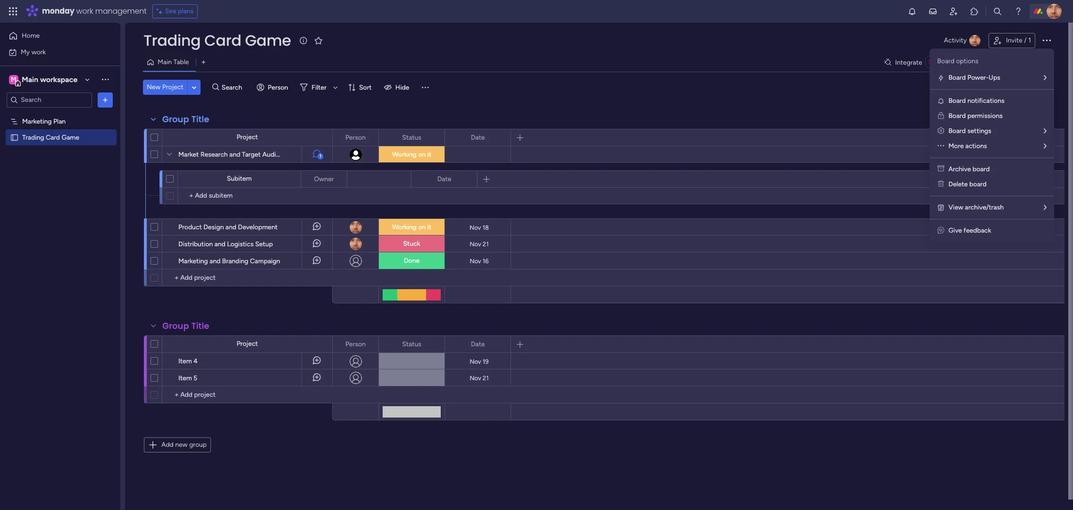 Task type: locate. For each thing, give the bounding box(es) containing it.
date
[[471, 133, 485, 141], [438, 175, 452, 183], [471, 340, 485, 348]]

1 vertical spatial it
[[428, 223, 432, 231]]

0 vertical spatial person field
[[343, 132, 368, 143]]

filter button
[[297, 80, 341, 95]]

status
[[402, 133, 422, 141], [402, 340, 422, 348]]

my work
[[21, 48, 46, 56]]

more
[[949, 142, 964, 150]]

see plans button
[[152, 4, 198, 18]]

Search field
[[219, 81, 248, 94]]

game left the show board description image
[[245, 30, 291, 51]]

0 vertical spatial main
[[158, 58, 172, 66]]

2 vertical spatial list arrow image
[[1045, 204, 1047, 211]]

nov left 19
[[470, 358, 482, 365]]

1 vertical spatial work
[[31, 48, 46, 56]]

marketing down distribution
[[179, 257, 208, 265]]

work right monday
[[76, 6, 93, 17]]

1 horizontal spatial marketing
[[179, 257, 208, 265]]

1 vertical spatial status
[[402, 340, 422, 348]]

monday work management
[[42, 6, 147, 17]]

list arrow image for view archive/trash
[[1045, 204, 1047, 211]]

0 vertical spatial date field
[[469, 132, 488, 143]]

0 horizontal spatial main
[[22, 75, 38, 84]]

menu containing board options
[[930, 49, 1055, 242]]

0 vertical spatial 1
[[1029, 36, 1032, 44]]

0 vertical spatial it
[[428, 151, 432, 159]]

board right v2 permission outline image
[[949, 112, 967, 120]]

3 list arrow image from the top
[[1045, 204, 1047, 211]]

0 vertical spatial working on it
[[392, 151, 432, 159]]

0 horizontal spatial marketing
[[22, 117, 52, 125]]

Person field
[[343, 132, 368, 143], [343, 339, 368, 350]]

done
[[404, 257, 420, 265]]

sort button
[[344, 80, 378, 95]]

card down plan at the top left of the page
[[46, 133, 60, 141]]

and down design
[[215, 240, 226, 248]]

group title field down angle down image
[[160, 113, 212, 126]]

2 vertical spatial project
[[237, 340, 258, 348]]

give feedback
[[949, 227, 992, 235]]

group up item 4
[[162, 320, 189, 332]]

archive board
[[949, 165, 991, 173]]

list arrow image
[[1045, 128, 1047, 135], [1045, 143, 1047, 150], [1045, 204, 1047, 211]]

0 vertical spatial list arrow image
[[1045, 128, 1047, 135]]

board up delete board
[[973, 165, 991, 173]]

group title for date
[[162, 320, 209, 332]]

0 vertical spatial title
[[191, 113, 209, 125]]

dapulse archived image
[[938, 165, 945, 173]]

view archive/trash image
[[938, 204, 945, 212]]

3 nov from the top
[[470, 258, 482, 265]]

1 vertical spatial group title field
[[160, 320, 212, 332]]

2 21 from the top
[[483, 375, 489, 382]]

nov for item 5
[[470, 375, 482, 382]]

Date field
[[469, 132, 488, 143], [435, 174, 454, 184], [469, 339, 488, 350]]

branding
[[222, 257, 249, 265]]

1 vertical spatial item
[[179, 374, 192, 383]]

1 horizontal spatial main
[[158, 58, 172, 66]]

1 vertical spatial person field
[[343, 339, 368, 350]]

group
[[189, 441, 207, 449]]

2 + add project text field from the top
[[167, 390, 328, 401]]

1 vertical spatial board
[[970, 180, 987, 188]]

1 vertical spatial on
[[418, 223, 426, 231]]

1 list arrow image from the top
[[1045, 128, 1047, 135]]

group
[[162, 113, 189, 125], [162, 320, 189, 332]]

1 it from the top
[[428, 151, 432, 159]]

view archive/trash
[[949, 204, 1004, 212]]

search everything image
[[994, 7, 1003, 16]]

+ Add project text field
[[167, 272, 328, 284], [167, 390, 328, 401]]

market research and target audience analysis
[[179, 151, 316, 159]]

board down archive board
[[970, 180, 987, 188]]

board for board permissions
[[949, 112, 967, 120]]

group title for person
[[162, 113, 209, 125]]

board for board notifications
[[949, 97, 967, 105]]

options image
[[1042, 34, 1053, 46]]

0 horizontal spatial work
[[31, 48, 46, 56]]

5
[[194, 374, 197, 383]]

home button
[[6, 28, 102, 43]]

v2 user feedback image
[[938, 227, 945, 235]]

21 down 19
[[483, 375, 489, 382]]

1 vertical spatial project
[[237, 133, 258, 141]]

nov 21 down nov 18
[[470, 241, 489, 248]]

1
[[1029, 36, 1032, 44], [320, 153, 322, 159]]

and right design
[[226, 223, 237, 231]]

marketing for marketing and branding campaign
[[179, 257, 208, 265]]

trading right public board icon
[[22, 133, 44, 141]]

title for person
[[191, 320, 209, 332]]

marketing left plan at the top left of the page
[[22, 117, 52, 125]]

0 vertical spatial trading
[[144, 30, 201, 51]]

working on it
[[392, 151, 432, 159], [392, 223, 432, 231]]

audience
[[263, 151, 291, 159]]

1 vertical spatial card
[[46, 133, 60, 141]]

board right board notifications image
[[949, 97, 967, 105]]

home
[[22, 32, 40, 40]]

1 group title from the top
[[162, 113, 209, 125]]

workspace image
[[9, 74, 18, 85]]

add view image
[[202, 59, 206, 66]]

main inside workspace selection element
[[22, 75, 38, 84]]

2 person field from the top
[[343, 339, 368, 350]]

and
[[230, 151, 240, 159], [226, 223, 237, 231], [215, 240, 226, 248], [210, 257, 221, 265]]

on
[[418, 151, 426, 159], [418, 223, 426, 231]]

0 vertical spatial trading card game
[[144, 30, 291, 51]]

title down angle down image
[[191, 113, 209, 125]]

nov left 16
[[470, 258, 482, 265]]

invite members image
[[950, 7, 959, 16]]

2 group title from the top
[[162, 320, 209, 332]]

board up more
[[949, 127, 967, 135]]

card
[[204, 30, 242, 51], [46, 133, 60, 141]]

0 vertical spatial + add project text field
[[167, 272, 328, 284]]

nov left 18
[[470, 224, 481, 231]]

2 status from the top
[[402, 340, 422, 348]]

2 vertical spatial person
[[346, 340, 366, 348]]

2 it from the top
[[428, 223, 432, 231]]

card up add view image
[[204, 30, 242, 51]]

item left 5
[[179, 374, 192, 383]]

person
[[268, 83, 288, 91], [346, 133, 366, 141], [346, 340, 366, 348]]

nov 21 down nov 19
[[470, 375, 489, 382]]

/
[[1025, 36, 1027, 44]]

inbox image
[[929, 7, 938, 16]]

1 group title field from the top
[[160, 113, 212, 126]]

and left target
[[230, 151, 240, 159]]

1 vertical spatial date
[[438, 175, 452, 183]]

0 vertical spatial group title field
[[160, 113, 212, 126]]

nov down nov 18
[[470, 241, 482, 248]]

1 vertical spatial 21
[[483, 375, 489, 382]]

0 horizontal spatial card
[[46, 133, 60, 141]]

1 vertical spatial status field
[[400, 339, 424, 350]]

group title
[[162, 113, 209, 125], [162, 320, 209, 332]]

1 vertical spatial working on it
[[392, 223, 432, 231]]

1 vertical spatial group title
[[162, 320, 209, 332]]

list arrow image for board settings
[[1045, 128, 1047, 135]]

trading up the main table at the top left of the page
[[144, 30, 201, 51]]

4 nov from the top
[[470, 358, 482, 365]]

list box
[[0, 111, 120, 273]]

2 status field from the top
[[400, 339, 424, 350]]

james peterson image
[[1047, 4, 1063, 19]]

1 horizontal spatial trading
[[144, 30, 201, 51]]

marketing
[[22, 117, 52, 125], [179, 257, 208, 265]]

work for monday
[[76, 6, 93, 17]]

add new group button
[[144, 438, 211, 453]]

1 vertical spatial working
[[392, 223, 417, 231]]

campaign
[[250, 257, 280, 265]]

0 vertical spatial marketing
[[22, 117, 52, 125]]

marketing plan
[[22, 117, 66, 125]]

see plans
[[165, 7, 194, 15]]

2 on from the top
[[418, 223, 426, 231]]

1 status from the top
[[402, 133, 422, 141]]

activity
[[945, 36, 968, 44]]

2 working on it from the top
[[392, 223, 432, 231]]

trading
[[144, 30, 201, 51], [22, 133, 44, 141]]

1 on from the top
[[418, 151, 426, 159]]

more dots image
[[938, 142, 945, 150]]

menu
[[930, 49, 1055, 242]]

0 vertical spatial 21
[[483, 241, 489, 248]]

project
[[162, 83, 184, 91], [237, 133, 258, 141], [237, 340, 258, 348]]

working
[[392, 151, 417, 159], [392, 223, 417, 231]]

trading card game up add view image
[[144, 30, 291, 51]]

nov
[[470, 224, 481, 231], [470, 241, 482, 248], [470, 258, 482, 265], [470, 358, 482, 365], [470, 375, 482, 382]]

menu image
[[421, 83, 430, 92]]

2 title from the top
[[191, 320, 209, 332]]

nov for marketing and branding campaign
[[470, 258, 482, 265]]

trading card game
[[144, 30, 291, 51], [22, 133, 79, 141]]

main right workspace image
[[22, 75, 38, 84]]

group title down angle down image
[[162, 113, 209, 125]]

Group Title field
[[160, 113, 212, 126], [160, 320, 212, 332]]

1 title from the top
[[191, 113, 209, 125]]

workspace options image
[[101, 75, 110, 84]]

new project button
[[143, 80, 187, 95]]

title
[[191, 113, 209, 125], [191, 320, 209, 332]]

1 item from the top
[[179, 357, 192, 366]]

invite
[[1007, 36, 1023, 44]]

2 list arrow image from the top
[[1045, 143, 1047, 150]]

1 vertical spatial list arrow image
[[1045, 143, 1047, 150]]

0 vertical spatial working
[[392, 151, 417, 159]]

trading card game down marketing plan
[[22, 133, 79, 141]]

main
[[158, 58, 172, 66], [22, 75, 38, 84]]

0 vertical spatial work
[[76, 6, 93, 17]]

1 vertical spatial date field
[[435, 174, 454, 184]]

0 vertical spatial date
[[471, 133, 485, 141]]

1 vertical spatial game
[[62, 133, 79, 141]]

main inside "button"
[[158, 58, 172, 66]]

2 item from the top
[[179, 374, 192, 383]]

0 vertical spatial card
[[204, 30, 242, 51]]

new
[[175, 441, 188, 449]]

work inside button
[[31, 48, 46, 56]]

Status field
[[400, 132, 424, 143], [400, 339, 424, 350]]

group title field for person
[[160, 320, 212, 332]]

invite / 1 button
[[989, 33, 1036, 48]]

1 vertical spatial person
[[346, 133, 366, 141]]

group title up item 4
[[162, 320, 209, 332]]

1 vertical spatial trading card game
[[22, 133, 79, 141]]

date field for status
[[469, 132, 488, 143]]

board
[[938, 57, 955, 65], [949, 74, 967, 82], [949, 97, 967, 105], [949, 112, 967, 120], [949, 127, 967, 135]]

board
[[973, 165, 991, 173], [970, 180, 987, 188]]

21
[[483, 241, 489, 248], [483, 375, 489, 382]]

option
[[0, 113, 120, 115]]

work right my
[[31, 48, 46, 56]]

trading inside list box
[[22, 133, 44, 141]]

nov down nov 19
[[470, 375, 482, 382]]

0 vertical spatial game
[[245, 30, 291, 51]]

my work button
[[6, 45, 102, 60]]

1 status field from the top
[[400, 132, 424, 143]]

1 right /
[[1029, 36, 1032, 44]]

notifications image
[[908, 7, 918, 16]]

item
[[179, 357, 192, 366], [179, 374, 192, 383]]

hide
[[396, 83, 410, 91]]

1 horizontal spatial 1
[[1029, 36, 1032, 44]]

1 vertical spatial marketing
[[179, 257, 208, 265]]

5 nov from the top
[[470, 375, 482, 382]]

list arrow image
[[1045, 75, 1047, 81]]

project inside new project button
[[162, 83, 184, 91]]

board for board power-ups
[[949, 74, 967, 82]]

0 vertical spatial person
[[268, 83, 288, 91]]

0 vertical spatial group
[[162, 113, 189, 125]]

0 vertical spatial board
[[973, 165, 991, 173]]

1 vertical spatial main
[[22, 75, 38, 84]]

angle down image
[[192, 84, 197, 91]]

status for person
[[402, 133, 422, 141]]

group title field up item 4
[[160, 320, 212, 332]]

it
[[428, 151, 432, 159], [428, 223, 432, 231]]

and down distribution and logistics setup
[[210, 257, 221, 265]]

0 vertical spatial status
[[402, 133, 422, 141]]

invite / 1
[[1007, 36, 1032, 44]]

0 horizontal spatial trading card game
[[22, 133, 79, 141]]

1 group from the top
[[162, 113, 189, 125]]

2 nov 21 from the top
[[470, 375, 489, 382]]

4
[[194, 357, 198, 366]]

0 vertical spatial status field
[[400, 132, 424, 143]]

21 down 18
[[483, 241, 489, 248]]

group down new project button
[[162, 113, 189, 125]]

work
[[76, 6, 93, 17], [31, 48, 46, 56]]

board right board power-ups icon
[[949, 74, 967, 82]]

help image
[[1014, 7, 1024, 16]]

1 vertical spatial trading
[[22, 133, 44, 141]]

0 vertical spatial on
[[418, 151, 426, 159]]

2 group title field from the top
[[160, 320, 212, 332]]

1 button
[[302, 146, 332, 163]]

0 vertical spatial group title
[[162, 113, 209, 125]]

2 group from the top
[[162, 320, 189, 332]]

person button
[[253, 80, 294, 95]]

0 horizontal spatial trading
[[22, 133, 44, 141]]

1 right analysis
[[320, 153, 322, 159]]

1 horizontal spatial work
[[76, 6, 93, 17]]

board up board power-ups icon
[[938, 57, 955, 65]]

main for main table
[[158, 58, 172, 66]]

nov 18
[[470, 224, 489, 231]]

1 vertical spatial + add project text field
[[167, 390, 328, 401]]

1 nov from the top
[[470, 224, 481, 231]]

0 vertical spatial nov 21
[[470, 241, 489, 248]]

0 vertical spatial item
[[179, 357, 192, 366]]

analysis
[[292, 151, 316, 159]]

1 vertical spatial group
[[162, 320, 189, 332]]

0 vertical spatial project
[[162, 83, 184, 91]]

0 horizontal spatial 1
[[320, 153, 322, 159]]

1 nov 21 from the top
[[470, 241, 489, 248]]

title up 4
[[191, 320, 209, 332]]

1 21 from the top
[[483, 241, 489, 248]]

1 vertical spatial nov 21
[[470, 375, 489, 382]]

1 vertical spatial title
[[191, 320, 209, 332]]

distribution and logistics setup
[[179, 240, 273, 248]]

main left table
[[158, 58, 172, 66]]

v2 permission outline image
[[939, 112, 945, 120]]

1 horizontal spatial game
[[245, 30, 291, 51]]

arrow down image
[[330, 82, 341, 93]]

game down plan at the top left of the page
[[62, 133, 79, 141]]

options
[[957, 57, 979, 65]]

item left 4
[[179, 357, 192, 366]]



Task type: vqa. For each thing, say whether or not it's contained in the screenshot.
Status field corresponding to Date
yes



Task type: describe. For each thing, give the bounding box(es) containing it.
delete board
[[949, 180, 987, 188]]

board permissions
[[949, 112, 1003, 120]]

filter
[[312, 83, 327, 91]]

person inside 'popup button'
[[268, 83, 288, 91]]

group for person
[[162, 113, 189, 125]]

plan
[[53, 117, 66, 125]]

1 working from the top
[[392, 151, 417, 159]]

new project
[[147, 83, 184, 91]]

archive
[[949, 165, 972, 173]]

list arrow image for more actions
[[1045, 143, 1047, 150]]

m
[[11, 75, 16, 83]]

board for delete board
[[970, 180, 987, 188]]

2 vertical spatial date field
[[469, 339, 488, 350]]

project for date
[[237, 340, 258, 348]]

monday
[[42, 6, 74, 17]]

dapulse admin menu image
[[938, 127, 945, 135]]

date field for owner
[[435, 174, 454, 184]]

stuck
[[404, 240, 421, 248]]

dapulse integrations image
[[885, 59, 892, 66]]

item for item 4
[[179, 357, 192, 366]]

more actions
[[949, 142, 988, 150]]

group title field for date
[[160, 113, 212, 126]]

person for 2nd person field from the bottom of the page
[[346, 133, 366, 141]]

marketing and branding campaign
[[179, 257, 280, 265]]

work for my
[[31, 48, 46, 56]]

hide button
[[380, 80, 415, 95]]

v2 delete line image
[[938, 180, 945, 188]]

1 person field from the top
[[343, 132, 368, 143]]

Owner field
[[312, 174, 336, 184]]

title for date
[[191, 113, 209, 125]]

apps image
[[970, 7, 980, 16]]

table
[[174, 58, 189, 66]]

show board description image
[[298, 36, 309, 45]]

date for owner
[[438, 175, 452, 183]]

2 nov from the top
[[470, 241, 482, 248]]

add new group
[[162, 441, 207, 449]]

settings
[[968, 127, 992, 135]]

item 5
[[179, 374, 197, 383]]

group for date
[[162, 320, 189, 332]]

public board image
[[10, 133, 19, 142]]

main table
[[158, 58, 189, 66]]

board for archive board
[[973, 165, 991, 173]]

target
[[242, 151, 261, 159]]

status field for date
[[400, 132, 424, 143]]

2 vertical spatial date
[[471, 340, 485, 348]]

board for board settings
[[949, 127, 967, 135]]

development
[[238, 223, 278, 231]]

2 working from the top
[[392, 223, 417, 231]]

board power-ups image
[[938, 74, 945, 82]]

19
[[483, 358, 489, 365]]

board for board options
[[938, 57, 955, 65]]

project for person
[[237, 133, 258, 141]]

add
[[162, 441, 174, 449]]

subitem
[[227, 175, 252, 183]]

Search in workspace field
[[20, 94, 79, 105]]

setup
[[255, 240, 273, 248]]

owner
[[314, 175, 334, 183]]

person for first person field from the bottom
[[346, 340, 366, 348]]

nov 16
[[470, 258, 489, 265]]

v2 search image
[[212, 82, 219, 93]]

archive/trash
[[966, 204, 1004, 212]]

plans
[[178, 7, 194, 15]]

power-
[[968, 74, 989, 82]]

main for main workspace
[[22, 75, 38, 84]]

16
[[483, 258, 489, 265]]

give
[[949, 227, 963, 235]]

activity button
[[941, 33, 986, 48]]

select product image
[[9, 7, 18, 16]]

board settings
[[949, 127, 992, 135]]

distribution
[[179, 240, 213, 248]]

status field for person
[[400, 339, 424, 350]]

see
[[165, 7, 176, 15]]

feedback
[[964, 227, 992, 235]]

board notifications
[[949, 97, 1005, 105]]

1 vertical spatial 1
[[320, 153, 322, 159]]

main table button
[[143, 55, 196, 70]]

date for status
[[471, 133, 485, 141]]

delete
[[949, 180, 969, 188]]

view
[[949, 204, 964, 212]]

add to favorites image
[[314, 36, 323, 45]]

status for date
[[402, 340, 422, 348]]

trading card game inside list box
[[22, 133, 79, 141]]

1 horizontal spatial card
[[204, 30, 242, 51]]

card inside list box
[[46, 133, 60, 141]]

main workspace
[[22, 75, 77, 84]]

product
[[179, 223, 202, 231]]

0 horizontal spatial game
[[62, 133, 79, 141]]

marketing for marketing plan
[[22, 117, 52, 125]]

my
[[21, 48, 30, 56]]

1 working on it from the top
[[392, 151, 432, 159]]

actions
[[966, 142, 988, 150]]

nov for product design and development
[[470, 224, 481, 231]]

permissions
[[968, 112, 1003, 120]]

board notifications image
[[938, 97, 945, 105]]

market
[[179, 151, 199, 159]]

board power-ups
[[949, 74, 1001, 82]]

workspace
[[40, 75, 77, 84]]

item for item 5
[[179, 374, 192, 383]]

nov 19
[[470, 358, 489, 365]]

management
[[95, 6, 147, 17]]

1 horizontal spatial trading card game
[[144, 30, 291, 51]]

options image
[[101, 95, 110, 105]]

item 4
[[179, 357, 198, 366]]

research
[[201, 151, 228, 159]]

+ Add subitem text field
[[183, 190, 281, 202]]

sort
[[359, 83, 372, 91]]

1 + add project text field from the top
[[167, 272, 328, 284]]

notifications
[[968, 97, 1005, 105]]

18
[[483, 224, 489, 231]]

logistics
[[227, 240, 254, 248]]

Trading Card Game field
[[141, 30, 294, 51]]

board options
[[938, 57, 979, 65]]

list box containing marketing plan
[[0, 111, 120, 273]]

product design and development
[[179, 223, 278, 231]]

workspace selection element
[[9, 74, 79, 86]]

integrate
[[896, 58, 923, 66]]

design
[[204, 223, 224, 231]]

ups
[[989, 74, 1001, 82]]

new
[[147, 83, 161, 91]]



